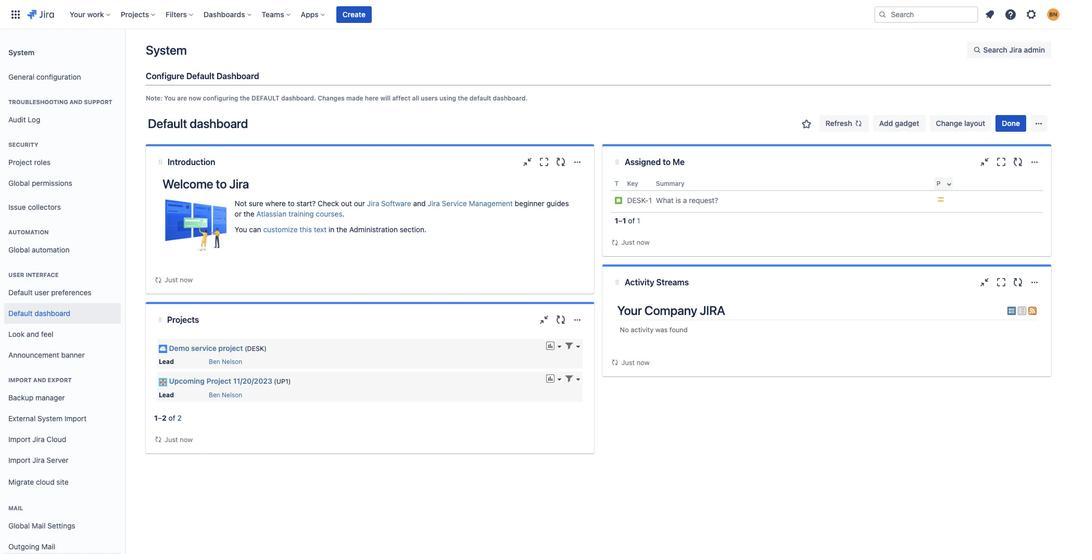 Task type: vqa. For each thing, say whether or not it's contained in the screenshot.
Security 'Group'
yes



Task type: locate. For each thing, give the bounding box(es) containing it.
system up configure
[[146, 43, 187, 57]]

to for jira
[[216, 177, 227, 191]]

refresh button
[[820, 115, 869, 132]]

0 vertical spatial to
[[663, 157, 671, 167]]

an arrow curved in a circular way on the button that refreshes the dashboard image down 1 – 2 of 2
[[154, 436, 163, 444]]

2 nelson from the top
[[222, 391, 242, 399]]

dashboard. right default
[[493, 94, 528, 102]]

check
[[318, 199, 339, 208]]

now for projects
[[180, 435, 193, 444]]

and inside 'group'
[[33, 377, 46, 383]]

an arrow curved in a circular way on the button that refreshes the dashboard image
[[611, 238, 620, 247], [154, 436, 163, 444]]

desk-1 what is a request?
[[628, 196, 719, 205]]

not
[[235, 199, 247, 208]]

global inside security group
[[8, 178, 30, 187]]

projects up demo
[[167, 315, 199, 325]]

dashboard down default user preferences
[[35, 309, 70, 318]]

2 ben nelson from the top
[[209, 391, 242, 399]]

ben nelson down the "upcoming project 11/20/2023 (up1)"
[[209, 391, 242, 399]]

default down user
[[8, 288, 33, 297]]

0 vertical spatial lead
[[159, 358, 174, 366]]

look
[[8, 330, 25, 338]]

atlassian training courses link
[[257, 209, 343, 218]]

of left 1 link
[[628, 216, 635, 225]]

2 ben nelson link from the top
[[209, 391, 242, 399]]

desk-
[[628, 196, 649, 205]]

1 vertical spatial –
[[158, 413, 162, 422]]

just inside assigned to me region
[[622, 238, 635, 246]]

an arrow curved in a circular way on the button that refreshes the dashboard image inside introduction region
[[154, 276, 163, 284]]

1 vertical spatial your
[[618, 303, 642, 318]]

default up 'are'
[[186, 71, 215, 81]]

2 lead from the top
[[159, 391, 174, 399]]

system
[[146, 43, 187, 57], [8, 48, 34, 57], [38, 414, 63, 423]]

lead up 1 – 2 of 2
[[159, 391, 174, 399]]

configure default dashboard
[[146, 71, 259, 81]]

0 vertical spatial ben nelson link
[[209, 358, 242, 366]]

your inside activity streams region
[[618, 303, 642, 318]]

you left can
[[235, 225, 247, 234]]

1 vertical spatial mail
[[32, 521, 46, 530]]

look and feel link
[[4, 324, 121, 345]]

and inside group
[[70, 98, 83, 105]]

2 global from the top
[[8, 245, 30, 254]]

0 vertical spatial your
[[70, 10, 85, 18]]

issue collectors link
[[4, 197, 121, 218]]

just inside introduction region
[[165, 276, 178, 284]]

0 horizontal spatial your
[[70, 10, 85, 18]]

are
[[177, 94, 187, 102]]

import jira server
[[8, 456, 69, 464]]

just now
[[622, 238, 650, 246], [165, 276, 193, 284], [622, 358, 650, 367], [165, 435, 193, 444]]

global mail settings
[[8, 521, 75, 530]]

1 horizontal spatial projects
[[167, 315, 199, 325]]

cloud
[[47, 435, 66, 444]]

announcement banner link
[[4, 345, 121, 366]]

projects region
[[154, 336, 586, 445]]

1 vertical spatial ben nelson
[[209, 391, 242, 399]]

1 horizontal spatial 2
[[177, 413, 182, 422]]

project inside region
[[207, 377, 231, 386]]

dashboard inside user interface group
[[35, 309, 70, 318]]

just now inside introduction region
[[165, 276, 193, 284]]

jira left 'service' on the left of the page
[[428, 199, 440, 208]]

just now inside "projects" region
[[165, 435, 193, 444]]

just inside "projects" region
[[165, 435, 178, 444]]

dashboard
[[217, 71, 259, 81]]

– left 1 link
[[619, 216, 623, 225]]

maximize introduction image
[[538, 156, 551, 168]]

1 left 1 link
[[623, 216, 626, 225]]

your left work
[[70, 10, 85, 18]]

now inside "projects" region
[[180, 435, 193, 444]]

0 vertical spatial you
[[164, 94, 176, 102]]

outgoing
[[8, 542, 39, 551]]

to for me
[[663, 157, 671, 167]]

external system import link
[[4, 408, 121, 429]]

and up backup manager at the bottom left of page
[[33, 377, 46, 383]]

0 horizontal spatial of
[[169, 413, 175, 422]]

0 vertical spatial –
[[619, 216, 623, 225]]

dashboard. left changes
[[281, 94, 316, 102]]

– left 2 link
[[158, 413, 162, 422]]

projects inside dropdown button
[[121, 10, 149, 18]]

– inside "projects" region
[[158, 413, 162, 422]]

an arrow curved in a circular way on the button that refreshes the dashboard image down 1 – 1 of 1
[[611, 238, 620, 247]]

what is a request? link
[[656, 196, 719, 205]]

2 vertical spatial mail
[[41, 542, 55, 551]]

now for assigned to me
[[637, 238, 650, 246]]

0 vertical spatial projects
[[121, 10, 149, 18]]

help image
[[1005, 8, 1017, 21]]

1 horizontal spatial project
[[207, 377, 231, 386]]

feel
[[41, 330, 53, 338]]

global inside mail group
[[8, 521, 30, 530]]

gadget
[[895, 119, 920, 128]]

to up atlassian training courses link on the left of page
[[288, 199, 295, 208]]

0 vertical spatial dashboard
[[190, 116, 248, 131]]

minimize projects image
[[538, 314, 551, 326]]

1 horizontal spatial dashboard.
[[493, 94, 528, 102]]

and right software
[[413, 199, 426, 208]]

import up backup
[[8, 377, 32, 383]]

0 vertical spatial an arrow curved in a circular way on the button that refreshes the dashboard image
[[611, 238, 620, 247]]

troubleshooting
[[8, 98, 68, 105]]

0 horizontal spatial you
[[164, 94, 176, 102]]

project down security on the left of page
[[8, 158, 32, 167]]

and left 'feel'
[[27, 330, 39, 338]]

maximize activity streams image
[[996, 276, 1008, 289]]

1 vertical spatial of
[[169, 413, 175, 422]]

global down automation
[[8, 245, 30, 254]]

1 ben nelson link from the top
[[209, 358, 242, 366]]

0 horizontal spatial dashboard.
[[281, 94, 316, 102]]

1 horizontal spatial default dashboard
[[148, 116, 248, 131]]

1 vertical spatial to
[[216, 177, 227, 191]]

1 horizontal spatial of
[[628, 216, 635, 225]]

configuring
[[203, 94, 238, 102]]

0 vertical spatial global
[[8, 178, 30, 187]]

0 horizontal spatial to
[[216, 177, 227, 191]]

your profile and settings image
[[1048, 8, 1060, 21]]

introduction
[[168, 157, 215, 167]]

1 horizontal spatial –
[[619, 216, 623, 225]]

jira image
[[27, 8, 54, 21], [27, 8, 54, 21]]

0 horizontal spatial default dashboard
[[8, 309, 70, 318]]

service request image
[[615, 196, 623, 205]]

0 horizontal spatial system
[[8, 48, 34, 57]]

activity
[[631, 326, 654, 334]]

import jira server link
[[4, 450, 121, 471]]

courses
[[316, 209, 343, 218]]

minimize assigned to me image
[[979, 156, 991, 168]]

0 horizontal spatial project
[[8, 158, 32, 167]]

import for import jira server
[[8, 456, 30, 464]]

automation group
[[4, 218, 121, 264]]

ben
[[209, 358, 220, 366], [209, 391, 220, 399]]

or
[[235, 209, 242, 218]]

user
[[8, 271, 24, 278]]

1 vertical spatial projects
[[167, 315, 199, 325]]

1 global from the top
[[8, 178, 30, 187]]

0 horizontal spatial an arrow curved in a circular way on the button that refreshes the dashboard image
[[154, 436, 163, 444]]

(desk)
[[245, 345, 267, 353]]

2 vertical spatial global
[[8, 521, 30, 530]]

user
[[35, 288, 49, 297]]

– inside assigned to me region
[[619, 216, 623, 225]]

and for feel
[[27, 330, 39, 338]]

2 horizontal spatial to
[[663, 157, 671, 167]]

2 down upcoming
[[177, 413, 182, 422]]

project
[[8, 158, 32, 167], [207, 377, 231, 386]]

just inside activity streams region
[[622, 358, 635, 367]]

0 horizontal spatial –
[[158, 413, 162, 422]]

layout
[[965, 119, 986, 128]]

1 horizontal spatial system
[[38, 414, 63, 423]]

jira
[[700, 303, 726, 318]]

and left 'support'
[[70, 98, 83, 105]]

now inside activity streams region
[[637, 358, 650, 367]]

announcement banner
[[8, 350, 85, 359]]

project
[[218, 344, 243, 353]]

made
[[346, 94, 363, 102]]

dashboard down configuring
[[190, 116, 248, 131]]

ben down demo service project (desk)
[[209, 358, 220, 366]]

support
[[84, 98, 112, 105]]

add gadget
[[880, 119, 920, 128]]

of for projects
[[169, 413, 175, 422]]

nelson for project
[[222, 358, 242, 366]]

2 dashboard. from the left
[[493, 94, 528, 102]]

global automation link
[[4, 240, 121, 260]]

change layout button
[[930, 115, 992, 132]]

1 ben from the top
[[209, 358, 220, 366]]

mail down 'global mail settings'
[[41, 542, 55, 551]]

global inside automation group
[[8, 245, 30, 254]]

primary element
[[6, 0, 875, 29]]

1 horizontal spatial an arrow curved in a circular way on the button that refreshes the dashboard image
[[611, 238, 620, 247]]

projects right work
[[121, 10, 149, 18]]

summary
[[656, 180, 685, 188]]

2 left 2 link
[[162, 413, 167, 422]]

global down project roles
[[8, 178, 30, 187]]

global up outgoing
[[8, 521, 30, 530]]

change
[[936, 119, 963, 128]]

3 global from the top
[[8, 521, 30, 530]]

1 ben nelson from the top
[[209, 358, 242, 366]]

0 vertical spatial ben
[[209, 358, 220, 366]]

no
[[620, 326, 629, 334]]

an arrow curved in a circular way on the button that refreshes the dashboard image
[[154, 276, 163, 284], [611, 359, 620, 367]]

done link
[[996, 115, 1027, 132]]

1 vertical spatial ben
[[209, 391, 220, 399]]

t
[[615, 180, 619, 188]]

maximize assigned to me image
[[996, 156, 1008, 168]]

0 horizontal spatial dashboard
[[35, 309, 70, 318]]

2 horizontal spatial system
[[146, 43, 187, 57]]

0 vertical spatial an arrow curved in a circular way on the button that refreshes the dashboard image
[[154, 276, 163, 284]]

import inside "link"
[[8, 456, 30, 464]]

sure
[[249, 199, 263, 208]]

demo service project (desk)
[[169, 344, 267, 353]]

1 vertical spatial ben nelson link
[[209, 391, 242, 399]]

1 2 from the left
[[162, 413, 167, 422]]

section.
[[400, 225, 427, 234]]

system inside import and export 'group'
[[38, 414, 63, 423]]

log
[[28, 115, 40, 124]]

ben nelson link down the "upcoming project 11/20/2023 (up1)"
[[209, 391, 242, 399]]

to right welcome
[[216, 177, 227, 191]]

1 horizontal spatial your
[[618, 303, 642, 318]]

import up migrate
[[8, 456, 30, 464]]

project roles
[[8, 158, 51, 167]]

nelson
[[222, 358, 242, 366], [222, 391, 242, 399]]

0 vertical spatial ben nelson
[[209, 358, 242, 366]]

your inside popup button
[[70, 10, 85, 18]]

ben nelson down the project
[[209, 358, 242, 366]]

system down manager
[[38, 414, 63, 423]]

1 left 2 link
[[154, 413, 158, 422]]

import
[[8, 377, 32, 383], [64, 414, 87, 423], [8, 435, 30, 444], [8, 456, 30, 464]]

the right or
[[244, 209, 255, 218]]

default dashboard down 'are'
[[148, 116, 248, 131]]

1 vertical spatial lead
[[159, 391, 174, 399]]

your up no
[[618, 303, 642, 318]]

the inside "beginner guides or the"
[[244, 209, 255, 218]]

mail for global
[[32, 521, 46, 530]]

sidebar navigation image
[[114, 42, 136, 63]]

1 vertical spatial an arrow curved in a circular way on the button that refreshes the dashboard image
[[154, 436, 163, 444]]

0 horizontal spatial 2
[[162, 413, 167, 422]]

an arrow curved in a circular way on the button that refreshes the dashboard image inside activity streams region
[[611, 359, 620, 367]]

ben down upcoming project 11/20/2023 link
[[209, 391, 220, 399]]

default dashboard down user
[[8, 309, 70, 318]]

default inside 'link'
[[8, 288, 33, 297]]

external
[[8, 414, 36, 423]]

just for projects
[[165, 435, 178, 444]]

your for your work
[[70, 10, 85, 18]]

an arrow curved in a circular way on the button that refreshes the dashboard image for activity streams
[[611, 359, 620, 367]]

1 horizontal spatial to
[[288, 199, 295, 208]]

global mail settings link
[[4, 516, 121, 537]]

0 horizontal spatial projects
[[121, 10, 149, 18]]

ben nelson link down the project
[[209, 358, 242, 366]]

of left 2 link
[[169, 413, 175, 422]]

global for global permissions
[[8, 178, 30, 187]]

0 vertical spatial of
[[628, 216, 635, 225]]

you inside introduction region
[[235, 225, 247, 234]]

projects
[[121, 10, 149, 18], [167, 315, 199, 325]]

more actions for assigned to me gadget image
[[1029, 156, 1041, 168]]

star default dashboard image
[[800, 118, 813, 130]]

of inside "projects" region
[[169, 413, 175, 422]]

1 nelson from the top
[[222, 358, 242, 366]]

nelson down the project
[[222, 358, 242, 366]]

your work
[[70, 10, 104, 18]]

an arrow curved in a circular way on the button that refreshes the dashboard image for projects
[[154, 436, 163, 444]]

1
[[649, 196, 652, 205], [615, 216, 619, 225], [623, 216, 626, 225], [637, 216, 641, 225], [154, 413, 158, 422]]

mail down migrate
[[8, 505, 23, 512]]

of inside assigned to me region
[[628, 216, 635, 225]]

0 vertical spatial nelson
[[222, 358, 242, 366]]

change layout
[[936, 119, 986, 128]]

and inside user interface group
[[27, 330, 39, 338]]

0 horizontal spatial an arrow curved in a circular way on the button that refreshes the dashboard image
[[154, 276, 163, 284]]

1 vertical spatial global
[[8, 245, 30, 254]]

banner
[[0, 0, 1073, 29]]

refresh image
[[855, 119, 863, 128]]

of
[[628, 216, 635, 225], [169, 413, 175, 422]]

global permissions link
[[4, 173, 121, 194]]

1 horizontal spatial an arrow curved in a circular way on the button that refreshes the dashboard image
[[611, 359, 620, 367]]

migrate
[[8, 478, 34, 486]]

project right upcoming
[[207, 377, 231, 386]]

1 vertical spatial project
[[207, 377, 231, 386]]

roles
[[34, 158, 51, 167]]

found
[[670, 326, 688, 334]]

2 vertical spatial to
[[288, 199, 295, 208]]

an arrow curved in a circular way on the button that refreshes the dashboard image inside "projects" region
[[154, 436, 163, 444]]

1 horizontal spatial you
[[235, 225, 247, 234]]

1 horizontal spatial dashboard
[[190, 116, 248, 131]]

import down external
[[8, 435, 30, 444]]

the left default
[[240, 94, 250, 102]]

you left 'are'
[[164, 94, 176, 102]]

minimize introduction image
[[522, 156, 534, 168]]

2 ben from the top
[[209, 391, 220, 399]]

changes
[[318, 94, 345, 102]]

upcoming project 11/20/2023 (up1)
[[169, 377, 291, 386]]

nelson down the "upcoming project 11/20/2023 (up1)"
[[222, 391, 242, 399]]

1 vertical spatial you
[[235, 225, 247, 234]]

lead down demo
[[159, 358, 174, 366]]

just for assigned to me
[[622, 238, 635, 246]]

now
[[189, 94, 201, 102], [637, 238, 650, 246], [180, 276, 193, 284], [637, 358, 650, 367], [180, 435, 193, 444]]

1 vertical spatial dashboard
[[35, 309, 70, 318]]

system up general at the top
[[8, 48, 34, 57]]

site
[[56, 478, 69, 486]]

atlassian
[[257, 209, 287, 218]]

1 lead from the top
[[159, 358, 174, 366]]

now inside assigned to me region
[[637, 238, 650, 246]]

0 vertical spatial project
[[8, 158, 32, 167]]

import for import and export
[[8, 377, 32, 383]]

jira left the server
[[32, 456, 45, 464]]

now for introduction
[[180, 276, 193, 284]]

just now inside activity streams region
[[622, 358, 650, 367]]

1 dashboard. from the left
[[281, 94, 316, 102]]

apps
[[301, 10, 319, 18]]

to
[[663, 157, 671, 167], [216, 177, 227, 191], [288, 199, 295, 208]]

automation
[[32, 245, 70, 254]]

mail up outgoing mail
[[32, 521, 46, 530]]

atlassian training courses .
[[257, 209, 345, 218]]

refresh assigned to me image
[[1012, 156, 1025, 168]]

1 vertical spatial nelson
[[222, 391, 242, 399]]

now inside introduction region
[[180, 276, 193, 284]]

banner containing your work
[[0, 0, 1073, 29]]

just now inside assigned to me region
[[622, 238, 650, 246]]

1 – 2 of 2
[[154, 413, 182, 422]]

1 vertical spatial default dashboard
[[8, 309, 70, 318]]

settings image
[[1026, 8, 1038, 21]]

to left me
[[663, 157, 671, 167]]

1 vertical spatial an arrow curved in a circular way on the button that refreshes the dashboard image
[[611, 359, 620, 367]]

jira inside "link"
[[32, 456, 45, 464]]

ben nelson for project
[[209, 358, 242, 366]]

jira left the admin
[[1010, 45, 1023, 54]]

and for export
[[33, 377, 46, 383]]



Task type: describe. For each thing, give the bounding box(es) containing it.
more actions for activity streams gadget image
[[1029, 276, 1041, 289]]

troubleshooting and support
[[8, 98, 112, 105]]

just for introduction
[[165, 276, 178, 284]]

the right in on the top of the page
[[337, 225, 348, 234]]

activity streams region
[[611, 298, 1043, 368]]

import for import jira cloud
[[8, 435, 30, 444]]

default dashboard link
[[4, 303, 121, 324]]

and for support
[[70, 98, 83, 105]]

settings
[[47, 521, 75, 530]]

more dashboard actions image
[[1033, 117, 1046, 130]]

add
[[880, 119, 894, 128]]

ben for service
[[209, 358, 220, 366]]

and inside introduction region
[[413, 199, 426, 208]]

1 link
[[637, 216, 641, 225]]

apps button
[[298, 6, 329, 23]]

users
[[421, 94, 438, 102]]

banner
[[61, 350, 85, 359]]

global for global mail settings
[[8, 521, 30, 530]]

mail group
[[4, 494, 121, 554]]

automation
[[8, 229, 49, 235]]

software
[[381, 199, 411, 208]]

your for your company jira
[[618, 303, 642, 318]]

general configuration link
[[4, 67, 121, 88]]

affect
[[392, 94, 411, 102]]

audit log
[[8, 115, 40, 124]]

done
[[1003, 119, 1021, 128]]

– for assigned to me
[[619, 216, 623, 225]]

just now for projects
[[165, 435, 193, 444]]

jira up not
[[229, 177, 249, 191]]

lead for upcoming project 11/20/2023
[[159, 391, 174, 399]]

global for global automation
[[8, 245, 30, 254]]

ben nelson for 11/20/2023
[[209, 391, 242, 399]]

your work button
[[67, 6, 114, 23]]

dashboards
[[204, 10, 245, 18]]

import and export
[[8, 377, 72, 383]]

no activity was found
[[620, 326, 688, 334]]

jira inside button
[[1010, 45, 1023, 54]]

our
[[354, 199, 365, 208]]

security group
[[4, 130, 121, 197]]

is
[[676, 196, 682, 205]]

external system import
[[8, 414, 87, 423]]

search jira admin image
[[974, 46, 982, 54]]

1 – 1 of 1
[[615, 216, 641, 225]]

user interface group
[[4, 260, 121, 369]]

minimize activity streams image
[[979, 276, 991, 289]]

0 vertical spatial default dashboard
[[148, 116, 248, 131]]

general configuration
[[8, 72, 81, 81]]

create button
[[336, 6, 372, 23]]

ben for project
[[209, 391, 220, 399]]

project inside security group
[[8, 158, 32, 167]]

refresh projects image
[[555, 314, 568, 326]]

assigned
[[625, 157, 661, 167]]

lead for demo service project
[[159, 358, 174, 366]]

outgoing mail
[[8, 542, 55, 551]]

upcoming project 11/20/2023 link
[[169, 377, 272, 386]]

where
[[265, 199, 286, 208]]

start?
[[297, 199, 316, 208]]

Search field
[[875, 6, 979, 23]]

appswitcher icon image
[[9, 8, 22, 21]]

issue
[[8, 202, 26, 211]]

manager
[[35, 393, 65, 402]]

import down backup manager link
[[64, 414, 87, 423]]

just now for assigned to me
[[622, 238, 650, 246]]

streams
[[657, 278, 689, 287]]

more actions for introduction gadget image
[[572, 156, 584, 168]]

backup
[[8, 393, 33, 402]]

here
[[365, 94, 379, 102]]

teams
[[262, 10, 284, 18]]

teams button
[[259, 6, 295, 23]]

activity
[[625, 278, 655, 287]]

audit
[[8, 115, 26, 124]]

in
[[329, 225, 335, 234]]

the right using at the top
[[458, 94, 468, 102]]

demo service project link
[[169, 344, 243, 353]]

add gadget button
[[873, 115, 926, 132]]

refresh introduction image
[[555, 156, 568, 168]]

import and export group
[[4, 366, 121, 497]]

jira right our
[[367, 199, 379, 208]]

assigned to me region
[[611, 178, 1043, 248]]

default up "look"
[[8, 309, 33, 318]]

configure
[[146, 71, 184, 81]]

me
[[673, 157, 685, 167]]

search image
[[879, 10, 887, 18]]

1 down service request image on the right top
[[615, 216, 619, 225]]

cloud
[[36, 478, 55, 486]]

general
[[8, 72, 34, 81]]

import jira cloud link
[[4, 429, 121, 450]]

(up1)
[[274, 378, 291, 386]]

default user preferences link
[[4, 282, 121, 303]]

1 left what
[[649, 196, 652, 205]]

default down note:
[[148, 116, 187, 131]]

troubleshooting and support group
[[4, 88, 121, 133]]

all
[[412, 94, 419, 102]]

default
[[470, 94, 491, 102]]

search jira admin button
[[967, 42, 1052, 58]]

ben nelson link for project
[[209, 358, 242, 366]]

filters
[[166, 10, 187, 18]]

refresh activity streams image
[[1012, 276, 1025, 289]]

1 inside "projects" region
[[154, 413, 158, 422]]

0 vertical spatial mail
[[8, 505, 23, 512]]

nelson for 11/20/2023
[[222, 391, 242, 399]]

notifications image
[[984, 8, 997, 21]]

search
[[984, 45, 1008, 54]]

import jira cloud
[[8, 435, 66, 444]]

customize
[[263, 225, 298, 234]]

administration
[[349, 225, 398, 234]]

ben nelson link for 11/20/2023
[[209, 391, 242, 399]]

just now for introduction
[[165, 276, 193, 284]]

not sure where to start? check out our jira software and jira service management
[[235, 199, 513, 208]]

an arrow curved in a circular way on the button that refreshes the dashboard image for introduction
[[154, 276, 163, 284]]

will
[[381, 94, 391, 102]]

welcome
[[163, 177, 213, 191]]

configuration
[[36, 72, 81, 81]]

management
[[469, 199, 513, 208]]

mail for outgoing
[[41, 542, 55, 551]]

just now for activity streams
[[622, 358, 650, 367]]

interface
[[26, 271, 59, 278]]

what
[[656, 196, 674, 205]]

jira left cloud
[[32, 435, 45, 444]]

out
[[341, 199, 352, 208]]

more actions for projects gadget image
[[572, 314, 584, 326]]

2 2 from the left
[[177, 413, 182, 422]]

service
[[191, 344, 217, 353]]

introduction region
[[154, 177, 586, 285]]

of for assigned to me
[[628, 216, 635, 225]]

user interface
[[8, 271, 59, 278]]

audit log link
[[4, 109, 121, 130]]

filters button
[[163, 6, 197, 23]]

default dashboard inside default dashboard link
[[8, 309, 70, 318]]

issue collectors
[[8, 202, 61, 211]]

1 down desk- on the right top of the page
[[637, 216, 641, 225]]

just for activity streams
[[622, 358, 635, 367]]

desk-1 link
[[628, 196, 652, 205]]

now for activity streams
[[637, 358, 650, 367]]

– for projects
[[158, 413, 162, 422]]

export
[[48, 377, 72, 383]]

an arrow curved in a circular way on the button that refreshes the dashboard image for assigned to me
[[611, 238, 620, 247]]

search jira admin
[[984, 45, 1046, 54]]

note:
[[146, 94, 163, 102]]

medium image
[[937, 195, 945, 204]]

can
[[249, 225, 261, 234]]

using
[[440, 94, 456, 102]]

global automation
[[8, 245, 70, 254]]

training
[[289, 209, 314, 218]]



